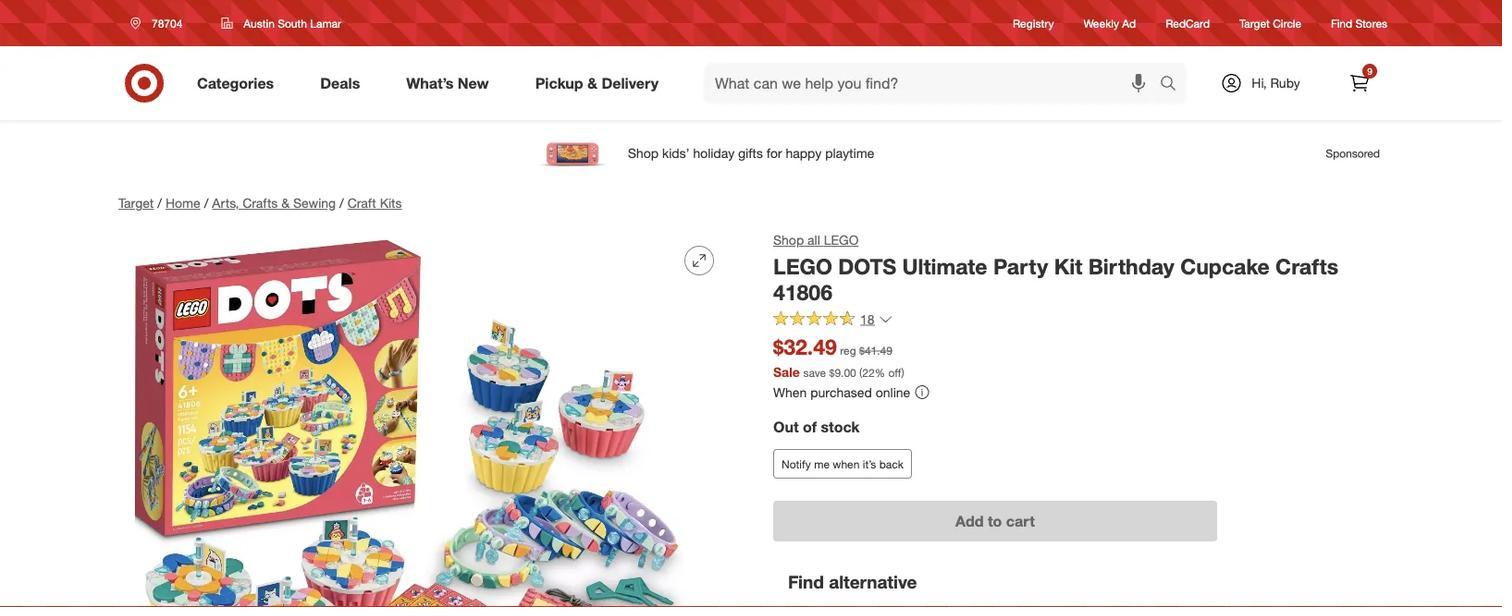 Task type: describe. For each thing, give the bounding box(es) containing it.
41806
[[773, 280, 833, 306]]

search
[[1152, 76, 1196, 94]]

0 vertical spatial &
[[587, 74, 598, 92]]

$41.49
[[859, 344, 893, 358]]

target / home / arts, crafts & sewing / craft kits
[[118, 195, 402, 211]]

9 link
[[1339, 63, 1380, 104]]

austin south lamar button
[[209, 6, 353, 40]]

me
[[814, 457, 830, 471]]

out
[[773, 419, 799, 437]]

hi, ruby
[[1252, 75, 1300, 91]]

78704
[[152, 16, 183, 30]]

pickup & delivery
[[535, 74, 659, 92]]

3 / from the left
[[340, 195, 344, 211]]

craft
[[348, 195, 376, 211]]

back
[[879, 457, 904, 471]]

deals
[[320, 74, 360, 92]]

78704 button
[[118, 6, 202, 40]]

cupcake
[[1181, 253, 1270, 279]]

weekly
[[1084, 16, 1119, 30]]

deals link
[[305, 63, 383, 104]]

delivery
[[602, 74, 659, 92]]

registry link
[[1013, 15, 1054, 31]]

target for target / home / arts, crafts & sewing / craft kits
[[118, 195, 154, 211]]

find stores link
[[1331, 15, 1388, 31]]

notify me when it's back button
[[773, 450, 912, 479]]

%
[[875, 366, 885, 380]]

1 / from the left
[[158, 195, 162, 211]]

hi,
[[1252, 75, 1267, 91]]

advertisement region
[[104, 131, 1399, 176]]

austin south lamar
[[244, 16, 341, 30]]

$
[[829, 366, 835, 380]]

south
[[278, 16, 307, 30]]

arts,
[[212, 195, 239, 211]]

)
[[902, 366, 905, 380]]

when
[[773, 384, 807, 400]]

categories link
[[181, 63, 297, 104]]

when
[[833, 457, 860, 471]]

all
[[808, 232, 820, 248]]

categories
[[197, 74, 274, 92]]

$32.49
[[773, 334, 837, 360]]

out of stock
[[773, 419, 860, 437]]

0 vertical spatial lego
[[824, 232, 859, 248]]

registry
[[1013, 16, 1054, 30]]

pickup
[[535, 74, 583, 92]]

add
[[956, 513, 984, 531]]

add to cart
[[956, 513, 1035, 531]]

9
[[1367, 65, 1373, 77]]

what's new
[[406, 74, 489, 92]]

0 vertical spatial crafts
[[243, 195, 278, 211]]

kits
[[380, 195, 402, 211]]

9.00
[[835, 366, 856, 380]]



Task type: locate. For each thing, give the bounding box(es) containing it.
lego up 41806
[[773, 253, 832, 279]]

0 horizontal spatial /
[[158, 195, 162, 211]]

to
[[988, 513, 1002, 531]]

weekly ad link
[[1084, 15, 1136, 31]]

circle
[[1273, 16, 1302, 30]]

notify me when it's back
[[782, 457, 904, 471]]

1 vertical spatial find
[[788, 572, 824, 593]]

purchased
[[811, 384, 872, 400]]

target for target circle
[[1240, 16, 1270, 30]]

kit
[[1054, 253, 1083, 279]]

$32.49 reg $41.49 sale save $ 9.00 ( 22 % off )
[[773, 334, 905, 380]]

18
[[860, 311, 875, 327]]

sewing
[[293, 195, 336, 211]]

party
[[993, 253, 1048, 279]]

online
[[876, 384, 910, 400]]

shop all lego lego dots ultimate party kit birthday cupcake crafts 41806
[[773, 232, 1339, 306]]

add to cart button
[[773, 501, 1217, 542]]

/
[[158, 195, 162, 211], [204, 195, 208, 211], [340, 195, 344, 211]]

lego
[[824, 232, 859, 248], [773, 253, 832, 279]]

find for find alternative
[[788, 572, 824, 593]]

stock
[[821, 419, 860, 437]]

when purchased online
[[773, 384, 910, 400]]

ad
[[1122, 16, 1136, 30]]

crafts right arts, on the top left of the page
[[243, 195, 278, 211]]

(
[[859, 366, 862, 380]]

crafts
[[243, 195, 278, 211], [1276, 253, 1339, 279]]

1 horizontal spatial /
[[204, 195, 208, 211]]

1 vertical spatial crafts
[[1276, 253, 1339, 279]]

find inside "link"
[[1331, 16, 1353, 30]]

1 horizontal spatial crafts
[[1276, 253, 1339, 279]]

target left circle
[[1240, 16, 1270, 30]]

what's new link
[[391, 63, 512, 104]]

/ left 'craft'
[[340, 195, 344, 211]]

0 horizontal spatial find
[[788, 572, 824, 593]]

save
[[804, 366, 826, 380]]

22
[[862, 366, 875, 380]]

& right the pickup
[[587, 74, 598, 92]]

ultimate
[[902, 253, 988, 279]]

&
[[587, 74, 598, 92], [281, 195, 290, 211]]

redcard link
[[1166, 15, 1210, 31]]

stores
[[1356, 16, 1388, 30]]

2 / from the left
[[204, 195, 208, 211]]

arts, crafts & sewing link
[[212, 195, 336, 211]]

target circle
[[1240, 16, 1302, 30]]

crafts right cupcake
[[1276, 253, 1339, 279]]

0 horizontal spatial crafts
[[243, 195, 278, 211]]

notify
[[782, 457, 811, 471]]

of
[[803, 419, 817, 437]]

What can we help you find? suggestions appear below search field
[[704, 63, 1165, 104]]

find left stores at top right
[[1331, 16, 1353, 30]]

0 vertical spatial find
[[1331, 16, 1353, 30]]

find alternative
[[788, 572, 917, 593]]

2 horizontal spatial /
[[340, 195, 344, 211]]

1 vertical spatial lego
[[773, 253, 832, 279]]

0 horizontal spatial target
[[118, 195, 154, 211]]

lamar
[[310, 16, 341, 30]]

/ left the home link
[[158, 195, 162, 211]]

1 horizontal spatial &
[[587, 74, 598, 92]]

alternative
[[829, 572, 917, 593]]

lego dots ultimate party kit birthday cupcake crafts 41806, 1 of 8 image
[[118, 231, 729, 608]]

home
[[166, 195, 200, 211]]

it's
[[863, 457, 876, 471]]

reg
[[840, 344, 856, 358]]

austin
[[244, 16, 275, 30]]

/ left arts, on the top left of the page
[[204, 195, 208, 211]]

home link
[[166, 195, 200, 211]]

dots
[[838, 253, 896, 279]]

search button
[[1152, 63, 1196, 107]]

weekly ad
[[1084, 16, 1136, 30]]

target left the home
[[118, 195, 154, 211]]

find
[[1331, 16, 1353, 30], [788, 572, 824, 593]]

pickup & delivery link
[[520, 63, 682, 104]]

find stores
[[1331, 16, 1388, 30]]

0 vertical spatial target
[[1240, 16, 1270, 30]]

1 horizontal spatial target
[[1240, 16, 1270, 30]]

sale
[[773, 364, 800, 380]]

target circle link
[[1240, 15, 1302, 31]]

ruby
[[1271, 75, 1300, 91]]

1 vertical spatial &
[[281, 195, 290, 211]]

target link
[[118, 195, 154, 211]]

find for find stores
[[1331, 16, 1353, 30]]

birthday
[[1089, 253, 1175, 279]]

1 horizontal spatial find
[[1331, 16, 1353, 30]]

cart
[[1006, 513, 1035, 531]]

& left sewing
[[281, 195, 290, 211]]

off
[[888, 366, 902, 380]]

what's
[[406, 74, 454, 92]]

craft kits link
[[348, 195, 402, 211]]

new
[[458, 74, 489, 92]]

lego right all
[[824, 232, 859, 248]]

shop
[[773, 232, 804, 248]]

find left 'alternative'
[[788, 572, 824, 593]]

redcard
[[1166, 16, 1210, 30]]

0 horizontal spatial &
[[281, 195, 290, 211]]

1 vertical spatial target
[[118, 195, 154, 211]]

18 link
[[773, 310, 893, 332]]

crafts inside shop all lego lego dots ultimate party kit birthday cupcake crafts 41806
[[1276, 253, 1339, 279]]



Task type: vqa. For each thing, say whether or not it's contained in the screenshot.
second "2:00pm open" from the top
no



